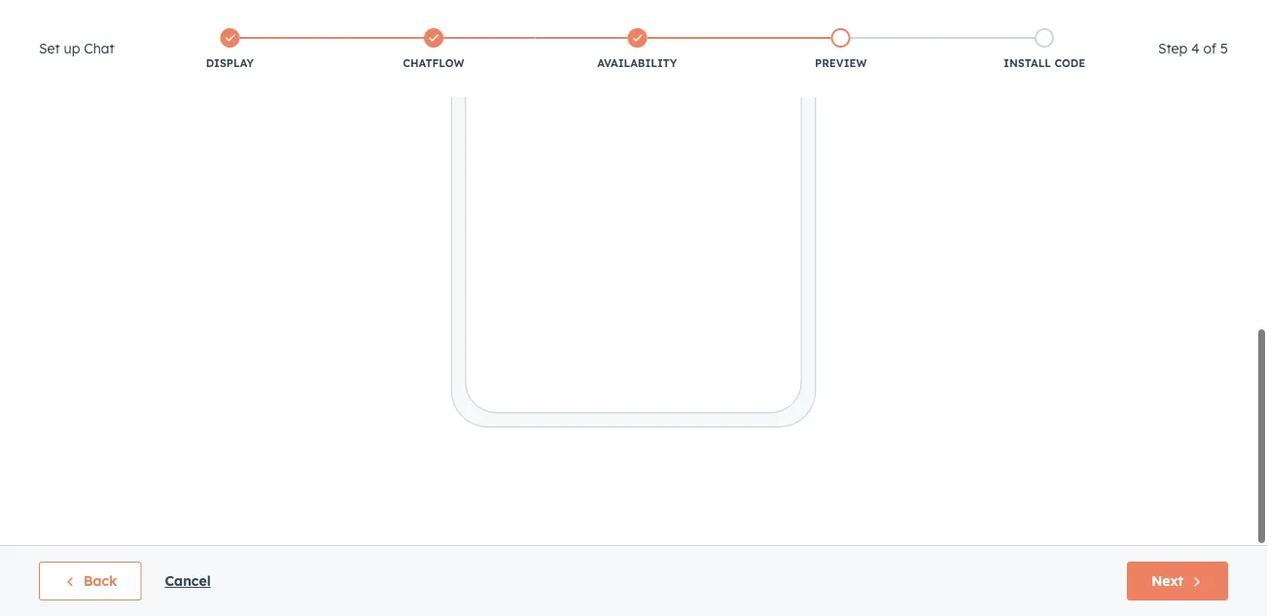 Task type: describe. For each thing, give the bounding box(es) containing it.
search button
[[1217, 41, 1250, 74]]

display completed list item
[[128, 24, 332, 75]]

1 menu item from the left
[[854, 0, 957, 31]]

Search HubSpot search field
[[994, 41, 1233, 74]]

install
[[1004, 56, 1052, 70]]

list containing display
[[128, 24, 1147, 75]]

set up chat heading
[[39, 37, 114, 60]]

install code list item
[[943, 24, 1147, 75]]

display
[[206, 56, 254, 70]]

code
[[1055, 56, 1086, 70]]

of
[[1204, 40, 1217, 57]]

availability completed list item
[[536, 24, 739, 75]]

preview list item
[[739, 24, 943, 75]]

search image
[[1227, 51, 1240, 64]]

5 menu item from the left
[[1043, 0, 1080, 31]]

set up chat
[[39, 40, 114, 57]]



Task type: vqa. For each thing, say whether or not it's contained in the screenshot.
Set up Chat
yes



Task type: locate. For each thing, give the bounding box(es) containing it.
up
[[64, 40, 80, 57]]

back
[[84, 573, 117, 590]]

step
[[1159, 40, 1188, 57]]

5
[[1221, 40, 1229, 57]]

chatflow completed list item
[[332, 24, 536, 75]]

back button
[[39, 562, 141, 601]]

4
[[1192, 40, 1200, 57]]

next
[[1152, 573, 1184, 590]]

next button
[[1128, 562, 1229, 601]]

availability
[[598, 56, 677, 70]]

step 4 of 5
[[1159, 40, 1229, 57]]

menu
[[854, 0, 1244, 31]]

cancel
[[165, 573, 211, 590]]

2 menu item from the left
[[957, 0, 961, 31]]

chat
[[84, 40, 114, 57]]

cancel button
[[165, 570, 211, 593]]

preview
[[815, 56, 867, 70]]

3 menu item from the left
[[961, 0, 998, 31]]

chatflow
[[403, 56, 464, 70]]

install code
[[1004, 56, 1086, 70]]

4 menu item from the left
[[998, 0, 1043, 31]]

menu item
[[854, 0, 957, 31], [957, 0, 961, 31], [961, 0, 998, 31], [998, 0, 1043, 31], [1043, 0, 1080, 31]]

list
[[128, 24, 1147, 75]]

set
[[39, 40, 60, 57]]



